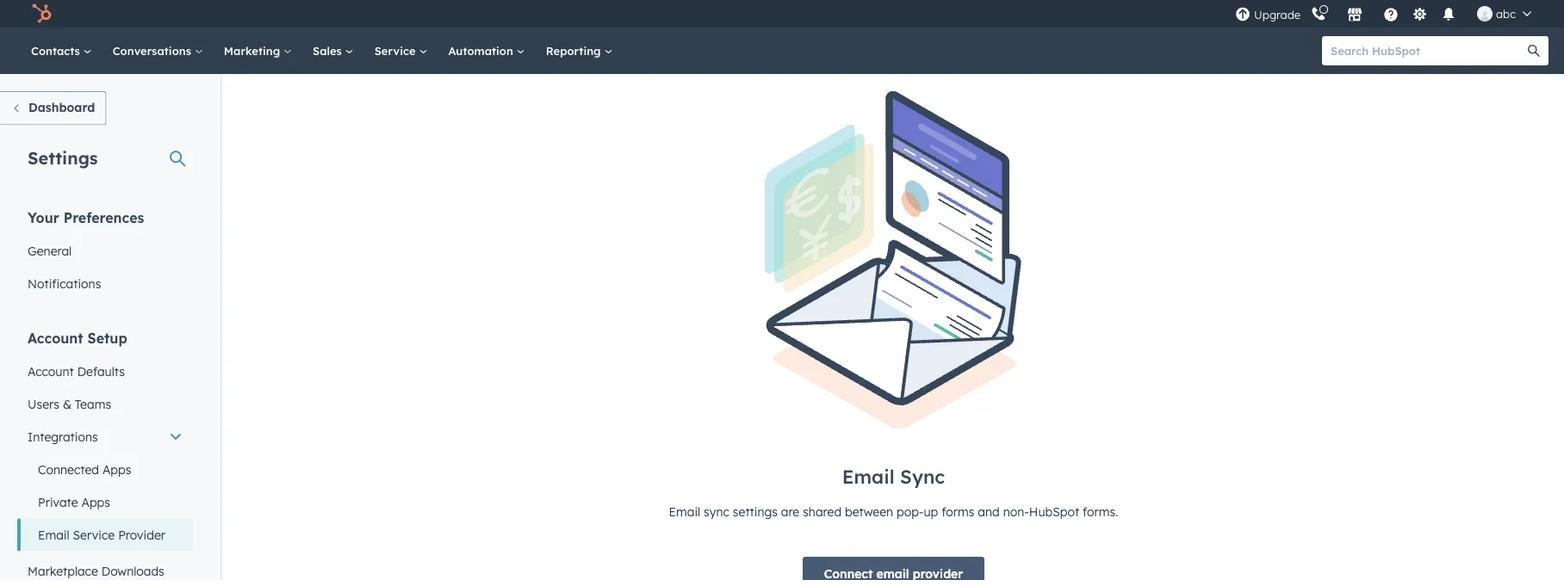 Task type: locate. For each thing, give the bounding box(es) containing it.
0 horizontal spatial service
[[73, 528, 115, 543]]

notifications image
[[1442, 8, 1457, 23]]

hubspot link
[[21, 3, 65, 24]]

account defaults
[[28, 364, 125, 379]]

connected apps
[[38, 462, 131, 477]]

users & teams
[[28, 397, 111, 412]]

automation link
[[438, 28, 536, 74]]

contacts link
[[21, 28, 102, 74]]

0 vertical spatial email
[[843, 465, 895, 489]]

abc button
[[1468, 0, 1542, 28]]

0 horizontal spatial email
[[38, 528, 69, 543]]

search button
[[1520, 36, 1549, 65]]

marketing link
[[214, 28, 302, 74]]

connected apps link
[[17, 454, 193, 486]]

general link
[[17, 235, 193, 268]]

private
[[38, 495, 78, 510]]

marketplace downloads link
[[17, 555, 193, 581]]

dashboard link
[[0, 91, 106, 125]]

non-
[[1004, 505, 1030, 520]]

2 vertical spatial email
[[38, 528, 69, 543]]

hubspot
[[1030, 505, 1080, 520]]

service right the sales link
[[375, 44, 419, 58]]

1 vertical spatial email
[[669, 505, 701, 520]]

service down private apps link
[[73, 528, 115, 543]]

sync
[[901, 465, 945, 489]]

general
[[28, 243, 72, 259]]

apps for private apps
[[81, 495, 110, 510]]

forms.
[[1083, 505, 1119, 520]]

upgrade
[[1255, 8, 1301, 22]]

email service provider link
[[17, 519, 193, 552]]

apps down integrations button
[[102, 462, 131, 477]]

menu containing abc
[[1234, 0, 1544, 28]]

0 vertical spatial service
[[375, 44, 419, 58]]

1 vertical spatial account
[[28, 364, 74, 379]]

apps
[[102, 462, 131, 477], [81, 495, 110, 510]]

email left sync
[[669, 505, 701, 520]]

help image
[[1384, 8, 1399, 23]]

provider
[[118, 528, 165, 543]]

are
[[781, 505, 800, 520]]

2 account from the top
[[28, 364, 74, 379]]

service
[[375, 44, 419, 58], [73, 528, 115, 543]]

private apps
[[38, 495, 110, 510]]

marketplace downloads
[[28, 564, 164, 579]]

preferences
[[64, 209, 144, 226]]

email
[[843, 465, 895, 489], [669, 505, 701, 520], [38, 528, 69, 543]]

marketplaces button
[[1337, 0, 1374, 28]]

1 horizontal spatial email
[[669, 505, 701, 520]]

Search HubSpot search field
[[1323, 36, 1534, 65]]

email inside account setup element
[[38, 528, 69, 543]]

email up between
[[843, 465, 895, 489]]

2 horizontal spatial email
[[843, 465, 895, 489]]

1 horizontal spatial service
[[375, 44, 419, 58]]

account setup
[[28, 330, 127, 347]]

account up the account defaults
[[28, 330, 83, 347]]

1 vertical spatial apps
[[81, 495, 110, 510]]

email sync
[[843, 465, 945, 489]]

settings
[[733, 505, 778, 520]]

email down private
[[38, 528, 69, 543]]

0 vertical spatial account
[[28, 330, 83, 347]]

apps up the email service provider
[[81, 495, 110, 510]]

abc
[[1497, 6, 1517, 21]]

your preferences element
[[17, 208, 193, 300]]

conversations link
[[102, 28, 214, 74]]

menu
[[1234, 0, 1544, 28]]

account up users
[[28, 364, 74, 379]]

upgrade image
[[1236, 7, 1251, 23]]

account
[[28, 330, 83, 347], [28, 364, 74, 379]]

service inside email service provider link
[[73, 528, 115, 543]]

1 account from the top
[[28, 330, 83, 347]]

0 vertical spatial apps
[[102, 462, 131, 477]]

your
[[28, 209, 59, 226]]

1 vertical spatial service
[[73, 528, 115, 543]]

calling icon image
[[1312, 7, 1327, 22]]

marketing
[[224, 44, 284, 58]]



Task type: vqa. For each thing, say whether or not it's contained in the screenshot.
1st Press to sort. icon from right
no



Task type: describe. For each thing, give the bounding box(es) containing it.
defaults
[[77, 364, 125, 379]]

setup
[[87, 330, 127, 347]]

users
[[28, 397, 59, 412]]

account setup element
[[17, 329, 193, 581]]

automation
[[448, 44, 517, 58]]

sales
[[313, 44, 345, 58]]

notifications button
[[1435, 0, 1464, 28]]

forms
[[942, 505, 975, 520]]

pop-
[[897, 505, 924, 520]]

email for email sync
[[843, 465, 895, 489]]

email sync settings are shared between pop-up forms and non-hubspot forms.
[[669, 505, 1119, 520]]

users & teams link
[[17, 388, 193, 421]]

conversations
[[113, 44, 195, 58]]

reporting link
[[536, 28, 623, 74]]

sync
[[704, 505, 730, 520]]

help button
[[1377, 0, 1406, 28]]

gary orlando image
[[1478, 6, 1493, 22]]

notifications
[[28, 276, 101, 291]]

hubspot image
[[31, 3, 52, 24]]

marketplace
[[28, 564, 98, 579]]

up
[[924, 505, 939, 520]]

contacts
[[31, 44, 83, 58]]

sales link
[[302, 28, 364, 74]]

settings image
[[1413, 7, 1428, 23]]

email for email sync settings are shared between pop-up forms and non-hubspot forms.
[[669, 505, 701, 520]]

shared
[[803, 505, 842, 520]]

email service provider
[[38, 528, 165, 543]]

dashboard
[[28, 100, 95, 115]]

apps for connected apps
[[102, 462, 131, 477]]

between
[[845, 505, 894, 520]]

search image
[[1529, 45, 1541, 57]]

private apps link
[[17, 486, 193, 519]]

service inside service link
[[375, 44, 419, 58]]

service link
[[364, 28, 438, 74]]

connected
[[38, 462, 99, 477]]

your preferences
[[28, 209, 144, 226]]

account for account defaults
[[28, 364, 74, 379]]

reporting
[[546, 44, 604, 58]]

account for account setup
[[28, 330, 83, 347]]

settings
[[28, 147, 98, 168]]

downloads
[[101, 564, 164, 579]]

notifications link
[[17, 268, 193, 300]]

teams
[[75, 397, 111, 412]]

account defaults link
[[17, 355, 193, 388]]

integrations
[[28, 430, 98, 445]]

and
[[978, 505, 1000, 520]]

calling icon button
[[1305, 2, 1334, 25]]

marketplaces image
[[1348, 8, 1363, 23]]

integrations button
[[17, 421, 193, 454]]

&
[[63, 397, 71, 412]]

email for email service provider
[[38, 528, 69, 543]]

settings link
[[1410, 5, 1431, 23]]



